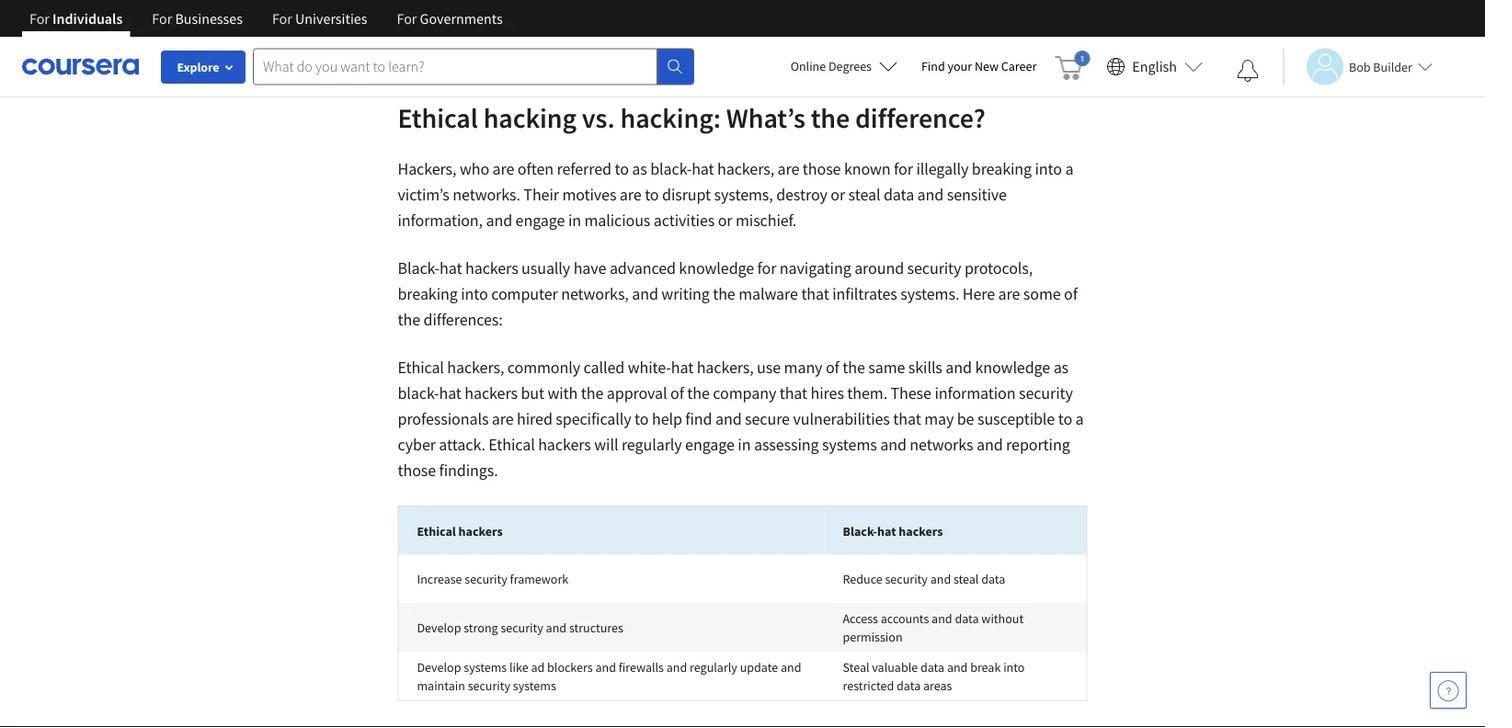 Task type: describe. For each thing, give the bounding box(es) containing it.
hackers, down differences:
[[447, 357, 504, 378]]

professionals
[[398, 409, 489, 430]]

like
[[510, 659, 529, 676]]

vs.
[[582, 100, 615, 135]]

regularly inside the develop systems like ad blockers and firewalls and regularly update and maintain security systems
[[690, 659, 738, 676]]

known
[[845, 159, 891, 179]]

reporting
[[1007, 435, 1071, 455]]

for inside hackers, who are often referred to as black-hat hackers, are those known for illegally breaking into a victim's networks. their motives are to disrupt systems, destroy or steal data and sensitive information, and engage in malicious activities or mischief.
[[894, 159, 914, 179]]

attack.
[[439, 435, 486, 455]]

reduce
[[843, 571, 883, 588]]

black-hat hackers
[[843, 523, 943, 539]]

navigating
[[780, 258, 852, 279]]

increase
[[417, 571, 462, 588]]

framework
[[510, 571, 569, 588]]

find
[[922, 58, 946, 75]]

data inside hackers, who are often referred to as black-hat hackers, are those known for illegally breaking into a victim's networks. their motives are to disrupt systems, destroy or steal data and sensitive information, and engage in malicious activities or mischief.
[[884, 184, 915, 205]]

data up without
[[982, 571, 1006, 588]]

maintain
[[417, 678, 465, 694]]

a inside hackers, who are often referred to as black-hat hackers, are those known for illegally breaking into a victim's networks. their motives are to disrupt systems, destroy or steal data and sensitive information, and engage in malicious activities or mischief.
[[1066, 159, 1074, 179]]

what's
[[727, 100, 806, 135]]

access
[[843, 611, 879, 627]]

2 vertical spatial that
[[894, 409, 922, 430]]

hackers, inside hackers, who are often referred to as black-hat hackers, are those known for illegally breaking into a victim's networks. their motives are to disrupt systems, destroy or steal data and sensitive information, and engage in malicious activities or mischief.
[[718, 159, 775, 179]]

and inside access accounts and data without permission
[[932, 611, 953, 627]]

governments
[[420, 9, 503, 28]]

1 horizontal spatial steal
[[954, 571, 979, 588]]

restricted
[[843, 678, 895, 694]]

information
[[935, 383, 1016, 404]]

degrees
[[829, 58, 872, 75]]

of inside black-hat hackers usually have advanced knowledge for navigating around security protocols, breaking into computer networks, and writing the malware that infiltrates systems. here are some of the differences:
[[1065, 284, 1078, 305]]

cyber
[[398, 435, 436, 455]]

black- for black-hat hackers usually have advanced knowledge for navigating around security protocols, breaking into computer networks, and writing the malware that infiltrates systems. here are some of the differences:
[[398, 258, 440, 279]]

break
[[971, 659, 1001, 676]]

called
[[584, 357, 625, 378]]

coursera image
[[22, 52, 139, 81]]

universities
[[295, 9, 368, 28]]

to left disrupt
[[645, 184, 659, 205]]

writing
[[662, 284, 710, 305]]

may
[[925, 409, 954, 430]]

the down online degrees
[[811, 100, 850, 135]]

for businesses
[[152, 9, 243, 28]]

security up the like
[[501, 620, 544, 637]]

networks,
[[561, 284, 629, 305]]

accounts
[[881, 611, 930, 627]]

help center image
[[1438, 680, 1460, 702]]

the left differences:
[[398, 310, 420, 330]]

hackers down specifically
[[538, 435, 591, 455]]

into inside black-hat hackers usually have advanced knowledge for navigating around security protocols, breaking into computer networks, and writing the malware that infiltrates systems. here are some of the differences:
[[461, 284, 488, 305]]

victim's
[[398, 184, 450, 205]]

assessing
[[754, 435, 819, 455]]

ethical for ethical hackers
[[417, 523, 456, 539]]

in inside hackers, who are often referred to as black-hat hackers, are those known for illegally breaking into a victim's networks. their motives are to disrupt systems, destroy or steal data and sensitive information, and engage in malicious activities or mischief.
[[568, 210, 581, 231]]

online degrees button
[[776, 46, 913, 86]]

who
[[460, 159, 490, 179]]

2 vertical spatial of
[[671, 383, 684, 404]]

infiltrates
[[833, 284, 898, 305]]

areas
[[924, 678, 953, 694]]

with
[[548, 383, 578, 404]]

your
[[948, 58, 973, 75]]

strong
[[464, 620, 498, 637]]

hired
[[517, 409, 553, 430]]

knowledge inside black-hat hackers usually have advanced knowledge for navigating around security protocols, breaking into computer networks, and writing the malware that infiltrates systems. here are some of the differences:
[[679, 258, 755, 279]]

black- inside hackers, who are often referred to as black-hat hackers, are those known for illegally breaking into a victim's networks. their motives are to disrupt systems, destroy or steal data and sensitive information, and engage in malicious activities or mischief.
[[651, 159, 692, 179]]

1 vertical spatial systems
[[464, 659, 507, 676]]

specifically
[[556, 409, 632, 430]]

steal valuable data and break into restricted data areas
[[843, 659, 1025, 694]]

that inside black-hat hackers usually have advanced knowledge for navigating around security protocols, breaking into computer networks, and writing the malware that infiltrates systems. here are some of the differences:
[[802, 284, 830, 305]]

systems,
[[715, 184, 773, 205]]

reduce security and steal data
[[843, 571, 1006, 588]]

malware
[[739, 284, 798, 305]]

white-
[[628, 357, 671, 378]]

those inside hackers, who are often referred to as black-hat hackers, are those known for illegally breaking into a victim's networks. their motives are to disrupt systems, destroy or steal data and sensitive information, and engage in malicious activities or mischief.
[[803, 159, 841, 179]]

english button
[[1100, 37, 1211, 97]]

difference?
[[856, 100, 986, 135]]

hackers up reduce security and steal data
[[899, 523, 943, 539]]

hat inside hackers, who are often referred to as black-hat hackers, are those known for illegally breaking into a victim's networks. their motives are to disrupt systems, destroy or steal data and sensitive information, and engage in malicious activities or mischief.
[[692, 159, 714, 179]]

commonly
[[508, 357, 581, 378]]

develop systems like ad blockers and firewalls and regularly update and maintain security systems
[[417, 659, 802, 694]]

use
[[757, 357, 781, 378]]

around
[[855, 258, 904, 279]]

sensitive
[[947, 184, 1007, 205]]

here
[[963, 284, 996, 305]]

and right the update
[[781, 659, 802, 676]]

motives
[[563, 184, 617, 205]]

ad
[[531, 659, 545, 676]]

online
[[791, 58, 826, 75]]

findings.
[[439, 460, 498, 481]]

systems inside ethical hackers, commonly called white-hat hackers, use many of the same skills and knowledge as black-hat hackers but with the approval of the company that hires them. these information security professionals are hired specifically to help find and secure vulnerabilities that may be susceptible to a cyber attack. ethical hackers will regularly engage in assessing systems and networks and reporting those findings.
[[823, 435, 877, 455]]

are inside black-hat hackers usually have advanced knowledge for navigating around security protocols, breaking into computer networks, and writing the malware that infiltrates systems. here are some of the differences:
[[999, 284, 1021, 305]]

2 vertical spatial systems
[[513, 678, 556, 694]]

explore button
[[161, 51, 246, 84]]

online degrees
[[791, 58, 872, 75]]

for individuals
[[29, 9, 123, 28]]

0 horizontal spatial or
[[718, 210, 733, 231]]

data inside access accounts and data without permission
[[955, 611, 979, 627]]

illegally
[[917, 159, 969, 179]]

but
[[521, 383, 545, 404]]

steal inside hackers, who are often referred to as black-hat hackers, are those known for illegally breaking into a victim's networks. their motives are to disrupt systems, destroy or steal data and sensitive information, and engage in malicious activities or mischief.
[[849, 184, 881, 205]]

be
[[958, 409, 975, 430]]

security inside ethical hackers, commonly called white-hat hackers, use many of the same skills and knowledge as black-hat hackers but with the approval of the company that hires them. these information security professionals are hired specifically to help find and secure vulnerabilities that may be susceptible to a cyber attack. ethical hackers will regularly engage in assessing systems and networks and reporting those findings.
[[1019, 383, 1074, 404]]

black- inside ethical hackers, commonly called white-hat hackers, use many of the same skills and knowledge as black-hat hackers but with the approval of the company that hires them. these information security professionals are hired specifically to help find and secure vulnerabilities that may be susceptible to a cyber attack. ethical hackers will regularly engage in assessing systems and networks and reporting those findings.
[[398, 383, 439, 404]]

engage inside hackers, who are often referred to as black-hat hackers, are those known for illegally breaking into a victim's networks. their motives are to disrupt systems, destroy or steal data and sensitive information, and engage in malicious activities or mischief.
[[516, 210, 565, 231]]

for governments
[[397, 9, 503, 28]]

for for individuals
[[29, 9, 50, 28]]

hackers, up company
[[697, 357, 754, 378]]

help
[[652, 409, 683, 430]]

new
[[975, 58, 999, 75]]

and right the find
[[716, 409, 742, 430]]

data up "areas"
[[921, 659, 945, 676]]

for universities
[[272, 9, 368, 28]]

permission
[[843, 629, 903, 646]]

networks
[[910, 435, 974, 455]]

and down networks.
[[486, 210, 513, 231]]

are up destroy
[[778, 159, 800, 179]]

black- for black-hat hackers
[[843, 523, 878, 539]]

to right the referred
[[615, 159, 629, 179]]

will
[[595, 435, 619, 455]]

those inside ethical hackers, commonly called white-hat hackers, use many of the same skills and knowledge as black-hat hackers but with the approval of the company that hires them. these information security professionals are hired specifically to help find and secure vulnerabilities that may be susceptible to a cyber attack. ethical hackers will regularly engage in assessing systems and networks and reporting those findings.
[[398, 460, 436, 481]]



Task type: vqa. For each thing, say whether or not it's contained in the screenshot.
Bob Builder dropdown button
yes



Task type: locate. For each thing, give the bounding box(es) containing it.
steal down known
[[849, 184, 881, 205]]

for for universities
[[272, 9, 292, 28]]

0 horizontal spatial engage
[[516, 210, 565, 231]]

1 vertical spatial engage
[[685, 435, 735, 455]]

disrupt
[[662, 184, 711, 205]]

0 horizontal spatial systems
[[464, 659, 507, 676]]

that down navigating
[[802, 284, 830, 305]]

are right who
[[493, 159, 515, 179]]

black- up the professionals
[[398, 383, 439, 404]]

destroy
[[777, 184, 828, 205]]

ethical for ethical hacking vs. hacking: what's the difference?
[[398, 100, 478, 135]]

them.
[[848, 383, 888, 404]]

1 for from the left
[[29, 9, 50, 28]]

banner navigation
[[15, 0, 518, 37]]

and down susceptible
[[977, 435, 1003, 455]]

and inside black-hat hackers usually have advanced knowledge for navigating around security protocols, breaking into computer networks, and writing the malware that infiltrates systems. here are some of the differences:
[[632, 284, 659, 305]]

1 horizontal spatial regularly
[[690, 659, 738, 676]]

to up the reporting
[[1059, 409, 1073, 430]]

data
[[884, 184, 915, 205], [982, 571, 1006, 588], [955, 611, 979, 627], [921, 659, 945, 676], [897, 678, 921, 694]]

2 develop from the top
[[417, 659, 461, 676]]

of
[[1065, 284, 1078, 305], [826, 357, 840, 378], [671, 383, 684, 404]]

security up accounts
[[886, 571, 928, 588]]

0 horizontal spatial for
[[758, 258, 777, 279]]

show notifications image
[[1237, 60, 1260, 82]]

into inside hackers, who are often referred to as black-hat hackers, are those known for illegally breaking into a victim's networks. their motives are to disrupt systems, destroy or steal data and sensitive information, and engage in malicious activities or mischief.
[[1036, 159, 1063, 179]]

data left without
[[955, 611, 979, 627]]

1 vertical spatial into
[[461, 284, 488, 305]]

find your new career
[[922, 58, 1037, 75]]

breaking
[[972, 159, 1032, 179], [398, 284, 458, 305]]

many
[[784, 357, 823, 378]]

engage down their
[[516, 210, 565, 231]]

breaking inside hackers, who are often referred to as black-hat hackers, are those known for illegally breaking into a victim's networks. their motives are to disrupt systems, destroy or steal data and sensitive information, and engage in malicious activities or mischief.
[[972, 159, 1032, 179]]

in inside ethical hackers, commonly called white-hat hackers, use many of the same skills and knowledge as black-hat hackers but with the approval of the company that hires them. these information security professionals are hired specifically to help find and secure vulnerabilities that may be susceptible to a cyber attack. ethical hackers will regularly engage in assessing systems and networks and reporting those findings.
[[738, 435, 751, 455]]

for left individuals at the top left of page
[[29, 9, 50, 28]]

0 vertical spatial systems
[[823, 435, 877, 455]]

hacking:
[[621, 100, 721, 135]]

regularly
[[622, 435, 682, 455], [690, 659, 738, 676]]

0 vertical spatial of
[[1065, 284, 1078, 305]]

1 vertical spatial a
[[1076, 409, 1084, 430]]

and down the advanced
[[632, 284, 659, 305]]

0 vertical spatial regularly
[[622, 435, 682, 455]]

security right increase
[[465, 571, 508, 588]]

those down cyber
[[398, 460, 436, 481]]

security inside black-hat hackers usually have advanced knowledge for navigating around security protocols, breaking into computer networks, and writing the malware that infiltrates systems. here are some of the differences:
[[908, 258, 962, 279]]

1 vertical spatial that
[[780, 383, 808, 404]]

firewalls
[[619, 659, 664, 676]]

0 horizontal spatial of
[[671, 383, 684, 404]]

security
[[908, 258, 962, 279], [1019, 383, 1074, 404], [465, 571, 508, 588], [886, 571, 928, 588], [501, 620, 544, 637], [468, 678, 511, 694]]

ethical up hackers,
[[398, 100, 478, 135]]

0 vertical spatial into
[[1036, 159, 1063, 179]]

1 vertical spatial black-
[[398, 383, 439, 404]]

regularly down help
[[622, 435, 682, 455]]

often
[[518, 159, 554, 179]]

0 vertical spatial black-
[[651, 159, 692, 179]]

0 horizontal spatial as
[[632, 159, 647, 179]]

have
[[574, 258, 607, 279]]

secure
[[745, 409, 790, 430]]

shopping cart: 1 item image
[[1056, 51, 1091, 80]]

1 vertical spatial in
[[738, 435, 751, 455]]

1 vertical spatial or
[[718, 210, 733, 231]]

1 vertical spatial as
[[1054, 357, 1069, 378]]

systems
[[823, 435, 877, 455], [464, 659, 507, 676], [513, 678, 556, 694]]

data down known
[[884, 184, 915, 205]]

the
[[811, 100, 850, 135], [713, 284, 736, 305], [398, 310, 420, 330], [843, 357, 866, 378], [581, 383, 604, 404], [688, 383, 710, 404]]

security inside the develop systems like ad blockers and firewalls and regularly update and maintain security systems
[[468, 678, 511, 694]]

security up systems.
[[908, 258, 962, 279]]

1 vertical spatial of
[[826, 357, 840, 378]]

increase security framework
[[417, 571, 569, 588]]

black- up disrupt
[[651, 159, 692, 179]]

hat up disrupt
[[692, 159, 714, 179]]

2 for from the left
[[152, 9, 172, 28]]

the up the find
[[688, 383, 710, 404]]

engage
[[516, 210, 565, 231], [685, 435, 735, 455]]

0 vertical spatial those
[[803, 159, 841, 179]]

0 horizontal spatial black-
[[398, 258, 440, 279]]

for for businesses
[[152, 9, 172, 28]]

0 horizontal spatial steal
[[849, 184, 881, 205]]

black- inside black-hat hackers usually have advanced knowledge for navigating around security protocols, breaking into computer networks, and writing the malware that infiltrates systems. here are some of the differences:
[[398, 258, 440, 279]]

2 vertical spatial into
[[1004, 659, 1025, 676]]

2 horizontal spatial into
[[1036, 159, 1063, 179]]

explore
[[177, 59, 219, 75]]

steal
[[843, 659, 870, 676]]

access accounts and data without permission
[[843, 611, 1024, 646]]

security up susceptible
[[1019, 383, 1074, 404]]

structures
[[569, 620, 624, 637]]

0 vertical spatial engage
[[516, 210, 565, 231]]

1 vertical spatial for
[[758, 258, 777, 279]]

breaking up differences:
[[398, 284, 458, 305]]

black-hat hackers usually have advanced knowledge for navigating around security protocols, breaking into computer networks, and writing the malware that infiltrates systems. here are some of the differences:
[[398, 258, 1078, 330]]

as up susceptible
[[1054, 357, 1069, 378]]

and up access accounts and data without permission
[[931, 571, 951, 588]]

steal up access accounts and data without permission
[[954, 571, 979, 588]]

and left structures
[[546, 620, 567, 637]]

hackers, who are often referred to as black-hat hackers, are those known for illegally breaking into a victim's networks. their motives are to disrupt systems, destroy or steal data and sensitive information, and engage in malicious activities or mischief.
[[398, 159, 1074, 231]]

builder
[[1374, 58, 1413, 75]]

black- up reduce
[[843, 523, 878, 539]]

businesses
[[175, 9, 243, 28]]

and
[[918, 184, 944, 205], [486, 210, 513, 231], [632, 284, 659, 305], [946, 357, 972, 378], [716, 409, 742, 430], [881, 435, 907, 455], [977, 435, 1003, 455], [931, 571, 951, 588], [932, 611, 953, 627], [546, 620, 567, 637], [596, 659, 616, 676], [667, 659, 688, 676], [781, 659, 802, 676], [948, 659, 968, 676]]

1 horizontal spatial for
[[894, 159, 914, 179]]

into inside steal valuable data and break into restricted data areas
[[1004, 659, 1025, 676]]

computer
[[491, 284, 558, 305]]

What do you want to learn? text field
[[253, 48, 658, 85]]

develop for develop systems like ad blockers and firewalls and regularly update and maintain security systems
[[417, 659, 461, 676]]

for left governments
[[397, 9, 417, 28]]

breaking inside black-hat hackers usually have advanced knowledge for navigating around security protocols, breaking into computer networks, and writing the malware that infiltrates systems. here are some of the differences:
[[398, 284, 458, 305]]

1 horizontal spatial systems
[[513, 678, 556, 694]]

the up them.
[[843, 357, 866, 378]]

or down systems,
[[718, 210, 733, 231]]

4 for from the left
[[397, 9, 417, 28]]

hackers up computer
[[466, 258, 519, 279]]

0 horizontal spatial into
[[461, 284, 488, 305]]

security down the like
[[468, 678, 511, 694]]

black- down information,
[[398, 258, 440, 279]]

are
[[493, 159, 515, 179], [778, 159, 800, 179], [620, 184, 642, 205], [999, 284, 1021, 305], [492, 409, 514, 430]]

develop left 'strong'
[[417, 620, 461, 637]]

2 horizontal spatial systems
[[823, 435, 877, 455]]

for up malware at top
[[758, 258, 777, 279]]

hat up help
[[671, 357, 694, 378]]

mischief.
[[736, 210, 797, 231]]

engage inside ethical hackers, commonly called white-hat hackers, use many of the same skills and knowledge as black-hat hackers but with the approval of the company that hires them. these information security professionals are hired specifically to help find and secure vulnerabilities that may be susceptible to a cyber attack. ethical hackers will regularly engage in assessing systems and networks and reporting those findings.
[[685, 435, 735, 455]]

as inside ethical hackers, commonly called white-hat hackers, use many of the same skills and knowledge as black-hat hackers but with the approval of the company that hires them. these information security professionals are hired specifically to help find and secure vulnerabilities that may be susceptible to a cyber attack. ethical hackers will regularly engage in assessing systems and networks and reporting those findings.
[[1054, 357, 1069, 378]]

hacking
[[484, 100, 577, 135]]

1 vertical spatial develop
[[417, 659, 461, 676]]

None search field
[[253, 48, 695, 85]]

0 vertical spatial that
[[802, 284, 830, 305]]

0 vertical spatial steal
[[849, 184, 881, 205]]

ethical down hired
[[489, 435, 535, 455]]

1 horizontal spatial in
[[738, 435, 751, 455]]

and inside steal valuable data and break into restricted data areas
[[948, 659, 968, 676]]

0 vertical spatial in
[[568, 210, 581, 231]]

advanced
[[610, 258, 676, 279]]

0 horizontal spatial those
[[398, 460, 436, 481]]

find your new career link
[[913, 55, 1046, 78]]

systems left the like
[[464, 659, 507, 676]]

for inside black-hat hackers usually have advanced knowledge for navigating around security protocols, breaking into computer networks, and writing the malware that infiltrates systems. here are some of the differences:
[[758, 258, 777, 279]]

for left universities
[[272, 9, 292, 28]]

of up hires
[[826, 357, 840, 378]]

are inside ethical hackers, commonly called white-hat hackers, use many of the same skills and knowledge as black-hat hackers but with the approval of the company that hires them. these information security professionals are hired specifically to help find and secure vulnerabilities that may be susceptible to a cyber attack. ethical hackers will regularly engage in assessing systems and networks and reporting those findings.
[[492, 409, 514, 430]]

1 horizontal spatial as
[[1054, 357, 1069, 378]]

1 horizontal spatial engage
[[685, 435, 735, 455]]

0 horizontal spatial knowledge
[[679, 258, 755, 279]]

in down secure
[[738, 435, 751, 455]]

these
[[891, 383, 932, 404]]

the right the writing
[[713, 284, 736, 305]]

develop inside the develop systems like ad blockers and firewalls and regularly update and maintain security systems
[[417, 659, 461, 676]]

hackers up increase security framework on the left bottom
[[459, 523, 503, 539]]

for for governments
[[397, 9, 417, 28]]

ethical up the professionals
[[398, 357, 444, 378]]

0 horizontal spatial a
[[1066, 159, 1074, 179]]

and left firewalls
[[596, 659, 616, 676]]

2 horizontal spatial of
[[1065, 284, 1078, 305]]

1 horizontal spatial into
[[1004, 659, 1025, 676]]

those up destroy
[[803, 159, 841, 179]]

regularly left the update
[[690, 659, 738, 676]]

company
[[713, 383, 777, 404]]

as inside hackers, who are often referred to as black-hat hackers, are those known for illegally breaking into a victim's networks. their motives are to disrupt systems, destroy or steal data and sensitive information, and engage in malicious activities or mischief.
[[632, 159, 647, 179]]

0 vertical spatial a
[[1066, 159, 1074, 179]]

0 vertical spatial develop
[[417, 620, 461, 637]]

hackers inside black-hat hackers usually have advanced knowledge for navigating around security protocols, breaking into computer networks, and writing the malware that infiltrates systems. here are some of the differences:
[[466, 258, 519, 279]]

that down many
[[780, 383, 808, 404]]

hat up the professionals
[[439, 383, 462, 404]]

or right destroy
[[831, 184, 846, 205]]

1 develop from the top
[[417, 620, 461, 637]]

develop strong security and structures
[[417, 620, 624, 637]]

that
[[802, 284, 830, 305], [780, 383, 808, 404], [894, 409, 922, 430]]

career
[[1002, 58, 1037, 75]]

for left businesses
[[152, 9, 172, 28]]

ethical up increase
[[417, 523, 456, 539]]

1 vertical spatial knowledge
[[976, 357, 1051, 378]]

hat down information,
[[440, 258, 462, 279]]

usually
[[522, 258, 571, 279]]

are left hired
[[492, 409, 514, 430]]

malicious
[[585, 210, 651, 231]]

0 vertical spatial or
[[831, 184, 846, 205]]

3 for from the left
[[272, 9, 292, 28]]

0 vertical spatial black-
[[398, 258, 440, 279]]

1 horizontal spatial those
[[803, 159, 841, 179]]

1 horizontal spatial breaking
[[972, 159, 1032, 179]]

skills
[[909, 357, 943, 378]]

differences:
[[424, 310, 503, 330]]

1 horizontal spatial knowledge
[[976, 357, 1051, 378]]

in down motives
[[568, 210, 581, 231]]

knowledge up the writing
[[679, 258, 755, 279]]

blockers
[[548, 659, 593, 676]]

1 vertical spatial those
[[398, 460, 436, 481]]

0 vertical spatial breaking
[[972, 159, 1032, 179]]

ethical hacking vs. hacking: what's the difference?
[[398, 100, 986, 135]]

knowledge up "information"
[[976, 357, 1051, 378]]

susceptible
[[978, 409, 1055, 430]]

valuable
[[873, 659, 918, 676]]

for right known
[[894, 159, 914, 179]]

and right accounts
[[932, 611, 953, 627]]

hires
[[811, 383, 844, 404]]

develop up maintain
[[417, 659, 461, 676]]

regularly inside ethical hackers, commonly called white-hat hackers, use many of the same skills and knowledge as black-hat hackers but with the approval of the company that hires them. these information security professionals are hired specifically to help find and secure vulnerabilities that may be susceptible to a cyber attack. ethical hackers will regularly engage in assessing systems and networks and reporting those findings.
[[622, 435, 682, 455]]

systems down vulnerabilities
[[823, 435, 877, 455]]

networks.
[[453, 184, 521, 205]]

knowledge inside ethical hackers, commonly called white-hat hackers, use many of the same skills and knowledge as black-hat hackers but with the approval of the company that hires them. these information security professionals are hired specifically to help find and secure vulnerabilities that may be susceptible to a cyber attack. ethical hackers will regularly engage in assessing systems and networks and reporting those findings.
[[976, 357, 1051, 378]]

1 vertical spatial black-
[[843, 523, 878, 539]]

a inside ethical hackers, commonly called white-hat hackers, use many of the same skills and knowledge as black-hat hackers but with the approval of the company that hires them. these information security professionals are hired specifically to help find and secure vulnerabilities that may be susceptible to a cyber attack. ethical hackers will regularly engage in assessing systems and networks and reporting those findings.
[[1076, 409, 1084, 430]]

hat
[[692, 159, 714, 179], [440, 258, 462, 279], [671, 357, 694, 378], [439, 383, 462, 404], [878, 523, 897, 539]]

of up help
[[671, 383, 684, 404]]

hackers left but
[[465, 383, 518, 404]]

bob builder button
[[1283, 48, 1433, 85]]

0 vertical spatial knowledge
[[679, 258, 755, 279]]

and left networks
[[881, 435, 907, 455]]

that down these
[[894, 409, 922, 430]]

as right the referred
[[632, 159, 647, 179]]

0 horizontal spatial breaking
[[398, 284, 458, 305]]

steal
[[849, 184, 881, 205], [954, 571, 979, 588]]

1 horizontal spatial of
[[826, 357, 840, 378]]

information,
[[398, 210, 483, 231]]

1 vertical spatial breaking
[[398, 284, 458, 305]]

ethical for ethical hackers, commonly called white-hat hackers, use many of the same skills and knowledge as black-hat hackers but with the approval of the company that hires them. these information security professionals are hired specifically to help find and secure vulnerabilities that may be susceptible to a cyber attack. ethical hackers will regularly engage in assessing systems and networks and reporting those findings.
[[398, 357, 444, 378]]

some
[[1024, 284, 1061, 305]]

black-
[[398, 258, 440, 279], [843, 523, 878, 539]]

to
[[615, 159, 629, 179], [645, 184, 659, 205], [635, 409, 649, 430], [1059, 409, 1073, 430]]

0 horizontal spatial regularly
[[622, 435, 682, 455]]

0 vertical spatial for
[[894, 159, 914, 179]]

and up "information"
[[946, 357, 972, 378]]

breaking up sensitive
[[972, 159, 1032, 179]]

1 horizontal spatial a
[[1076, 409, 1084, 430]]

1 vertical spatial regularly
[[690, 659, 738, 676]]

0 horizontal spatial in
[[568, 210, 581, 231]]

hackers,
[[398, 159, 457, 179]]

ethical hackers
[[417, 523, 503, 539]]

hackers,
[[718, 159, 775, 179], [447, 357, 504, 378], [697, 357, 754, 378]]

1 horizontal spatial black-
[[843, 523, 878, 539]]

without
[[982, 611, 1024, 627]]

0 vertical spatial as
[[632, 159, 647, 179]]

are down protocols,
[[999, 284, 1021, 305]]

hat up reduce
[[878, 523, 897, 539]]

hackers, up systems,
[[718, 159, 775, 179]]

and down illegally
[[918, 184, 944, 205]]

of right some
[[1065, 284, 1078, 305]]

the up specifically
[[581, 383, 604, 404]]

their
[[524, 184, 559, 205]]

and right firewalls
[[667, 659, 688, 676]]

1 vertical spatial steal
[[954, 571, 979, 588]]

0 horizontal spatial black-
[[398, 383, 439, 404]]

engage down the find
[[685, 435, 735, 455]]

systems down ad
[[513, 678, 556, 694]]

and up "areas"
[[948, 659, 968, 676]]

ethical
[[398, 100, 478, 135], [398, 357, 444, 378], [489, 435, 535, 455], [417, 523, 456, 539]]

approval
[[607, 383, 668, 404]]

1 horizontal spatial black-
[[651, 159, 692, 179]]

are up malicious
[[620, 184, 642, 205]]

bob builder
[[1350, 58, 1413, 75]]

to left help
[[635, 409, 649, 430]]

referred
[[557, 159, 612, 179]]

hat inside black-hat hackers usually have advanced knowledge for navigating around security protocols, breaking into computer networks, and writing the malware that infiltrates systems. here are some of the differences:
[[440, 258, 462, 279]]

1 horizontal spatial or
[[831, 184, 846, 205]]

data down valuable
[[897, 678, 921, 694]]

develop for develop strong security and structures
[[417, 620, 461, 637]]



